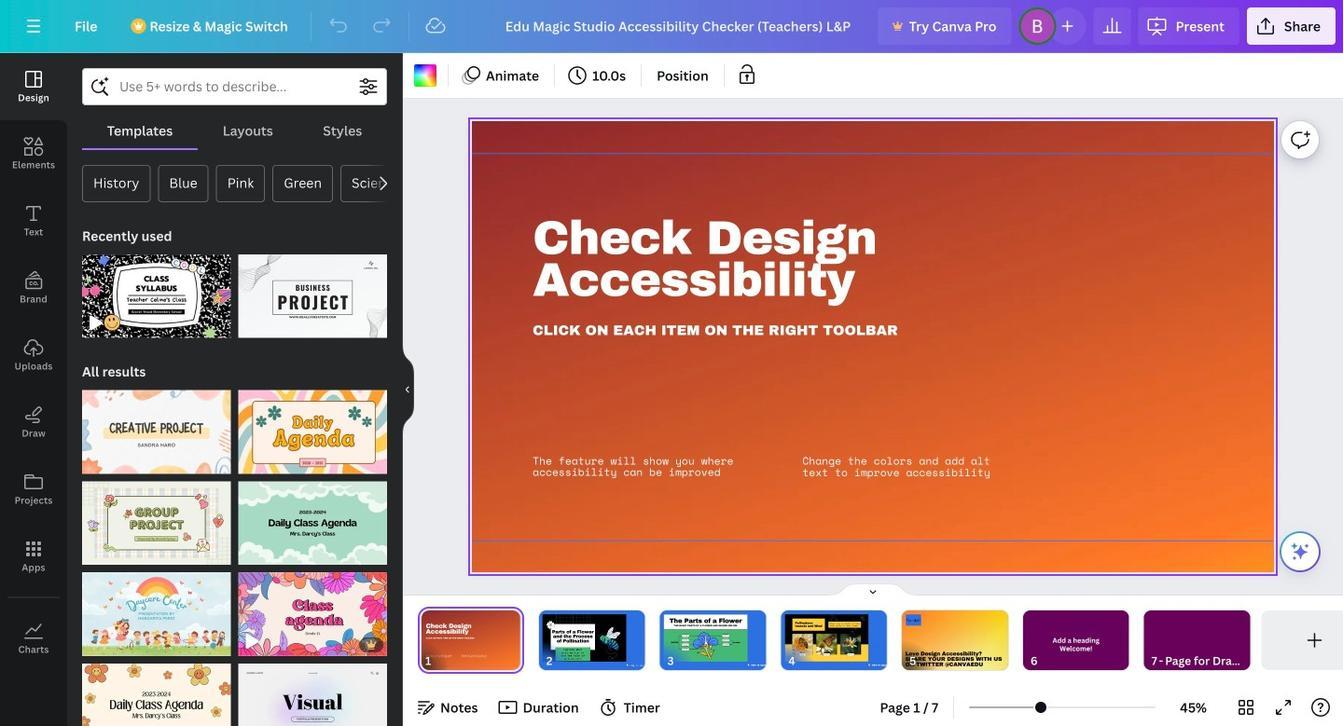 Task type: vqa. For each thing, say whether or not it's contained in the screenshot.
Blue Green Colorful Daycare Center Presentation group
yes



Task type: locate. For each thing, give the bounding box(es) containing it.
main menu bar
[[0, 0, 1344, 53]]

no colour image
[[414, 64, 437, 87]]

colorful floral illustrative class agenda presentation group
[[238, 562, 387, 657]]

orange groovy retro daily agenda presentation group
[[238, 380, 387, 474]]

hide image
[[402, 345, 414, 435]]

blue green colorful daycare center presentation group
[[82, 562, 231, 657]]

Design title text field
[[490, 7, 871, 45]]

grey minimalist business project presentation group
[[238, 244, 387, 338]]

canva assistant image
[[1290, 541, 1312, 564]]

Zoom button
[[1164, 693, 1224, 723]]

colorful scrapbook nostalgia class syllabus blank education presentation group
[[82, 244, 231, 338]]



Task type: describe. For each thing, give the bounding box(es) containing it.
colorful watercolor creative project presentation group
[[82, 380, 231, 474]]

green colorful cute aesthetic group project presentation group
[[82, 471, 231, 566]]

Use 5+ words to describe... search field
[[119, 69, 350, 105]]

orange and yellow retro flower power daily class agenda template group
[[82, 653, 231, 727]]

multicolor clouds daily class agenda template group
[[238, 471, 387, 566]]

side panel tab list
[[0, 53, 67, 673]]

gradient minimal portfolio proposal presentation group
[[238, 653, 387, 727]]

Page title text field
[[439, 652, 447, 671]]

hide pages image
[[829, 583, 918, 598]]

page 1 image
[[418, 611, 524, 671]]



